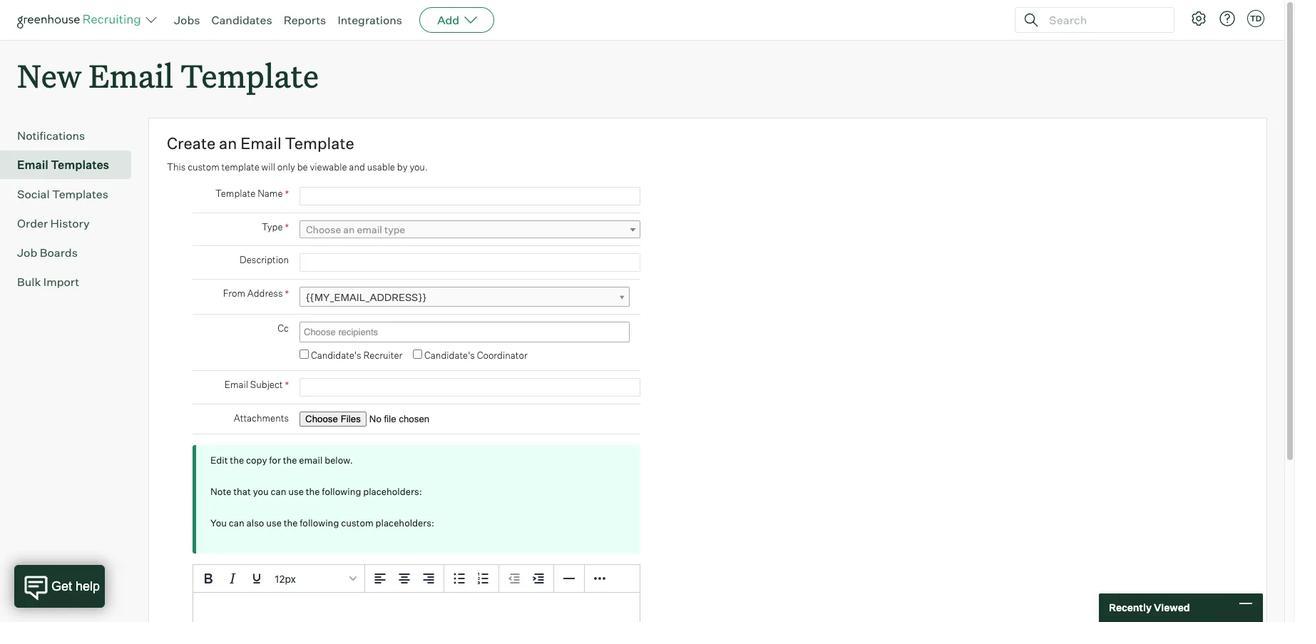 Task type: vqa. For each thing, say whether or not it's contained in the screenshot.
JOB POST link
no



Task type: locate. For each thing, give the bounding box(es) containing it.
* right address
[[285, 288, 289, 300]]

placeholders: for note that you can use the following placeholders:
[[363, 486, 422, 497]]

1 vertical spatial following
[[300, 517, 339, 528]]

an right 'choose' at the top left of page
[[343, 223, 355, 236]]

templates down notifications link at the top
[[51, 158, 109, 172]]

edit the copy for the email below.
[[210, 454, 353, 466]]

1 horizontal spatial can
[[271, 486, 286, 497]]

templates for social templates
[[52, 187, 108, 201]]

reports
[[284, 13, 326, 27]]

0 horizontal spatial email
[[299, 454, 323, 466]]

use down edit the copy for the email below.
[[288, 486, 304, 497]]

the right edit
[[230, 454, 244, 466]]

0 horizontal spatial can
[[229, 517, 245, 528]]

job
[[17, 246, 37, 260]]

import
[[43, 275, 79, 289]]

custom down note that you can use the following placeholders: on the left of the page
[[341, 517, 374, 528]]

candidate's
[[311, 350, 361, 361], [425, 350, 475, 361]]

template down template
[[215, 188, 256, 199]]

recruiter
[[363, 350, 403, 361]]

template down "candidates"
[[181, 54, 319, 96]]

0 vertical spatial placeholders:
[[363, 486, 422, 497]]

cc
[[278, 323, 289, 334]]

an for create
[[219, 134, 237, 153]]

email inside email subject *
[[225, 379, 248, 390]]

reports link
[[284, 13, 326, 27]]

1 toolbar from the left
[[365, 565, 444, 593]]

social templates link
[[17, 186, 126, 203]]

the up "you can also use the following custom placeholders:"
[[306, 486, 320, 497]]

the
[[230, 454, 244, 466], [283, 454, 297, 466], [306, 486, 320, 497], [284, 517, 298, 528]]

history
[[50, 216, 90, 231]]

* right name
[[285, 188, 289, 200]]

greenhouse recruiting image
[[17, 11, 146, 29]]

0 horizontal spatial use
[[266, 517, 282, 528]]

template inside template name *
[[215, 188, 256, 199]]

template up viewable
[[285, 134, 354, 153]]

order
[[17, 216, 48, 231]]

candidate's right 'candidate's coordinator' option
[[425, 350, 475, 361]]

attachments
[[234, 412, 289, 424]]

usable
[[367, 161, 395, 172]]

email
[[89, 54, 173, 96], [241, 134, 282, 153], [17, 158, 48, 172], [225, 379, 248, 390]]

0 horizontal spatial custom
[[188, 161, 220, 172]]

you can also use the following custom placeholders:
[[210, 517, 434, 528]]

candidate's recruiter
[[311, 350, 403, 361]]

0 vertical spatial following
[[322, 486, 361, 497]]

4 * from the top
[[285, 379, 289, 391]]

1 vertical spatial custom
[[341, 517, 374, 528]]

from
[[223, 288, 245, 299]]

bulk
[[17, 275, 41, 289]]

{{my_email_address}}
[[306, 291, 427, 303]]

be
[[297, 161, 308, 172]]

choose an email type
[[306, 223, 405, 236]]

following down note that you can use the following placeholders: on the left of the page
[[300, 517, 339, 528]]

0 horizontal spatial an
[[219, 134, 237, 153]]

coordinator
[[477, 350, 528, 361]]

name
[[258, 188, 283, 199]]

* right subject
[[285, 379, 289, 391]]

*
[[285, 188, 289, 200], [285, 221, 289, 233], [285, 288, 289, 300], [285, 379, 289, 391]]

following
[[322, 486, 361, 497], [300, 517, 339, 528]]

an up template
[[219, 134, 237, 153]]

2 vertical spatial template
[[215, 188, 256, 199]]

1 candidate's from the left
[[311, 350, 361, 361]]

{{my_email_address}} link
[[300, 287, 630, 308]]

1 horizontal spatial candidate's
[[425, 350, 475, 361]]

templates
[[51, 158, 109, 172], [52, 187, 108, 201]]

type
[[262, 221, 283, 233]]

0 vertical spatial use
[[288, 486, 304, 497]]

boards
[[40, 246, 78, 260]]

0 vertical spatial custom
[[188, 161, 220, 172]]

3 toolbar from the left
[[499, 565, 554, 593]]

notifications
[[17, 129, 85, 143]]

subject
[[250, 379, 283, 390]]

* for from address *
[[285, 288, 289, 300]]

0 vertical spatial an
[[219, 134, 237, 153]]

0 horizontal spatial candidate's
[[311, 350, 361, 361]]

3 * from the top
[[285, 288, 289, 300]]

this custom template will only be viewable and usable by you.
[[167, 161, 428, 172]]

email
[[357, 223, 382, 236], [299, 454, 323, 466]]

* right type
[[285, 221, 289, 233]]

custom
[[188, 161, 220, 172], [341, 517, 374, 528]]

email templates link
[[17, 156, 126, 173]]

candidate's coordinator
[[425, 350, 528, 361]]

None text field
[[300, 323, 626, 341]]

Description text field
[[300, 253, 641, 272]]

email subject *
[[225, 379, 289, 391]]

0 vertical spatial email
[[357, 223, 382, 236]]

by
[[397, 161, 408, 172]]

can
[[271, 486, 286, 497], [229, 517, 245, 528]]

td
[[1251, 14, 1262, 24]]

0 vertical spatial can
[[271, 486, 286, 497]]

custom down create
[[188, 161, 220, 172]]

1 horizontal spatial use
[[288, 486, 304, 497]]

* for email subject *
[[285, 379, 289, 391]]

email left 'type'
[[357, 223, 382, 236]]

only
[[277, 161, 295, 172]]

toolbar
[[365, 565, 444, 593], [444, 565, 499, 593], [499, 565, 554, 593]]

1 horizontal spatial an
[[343, 223, 355, 236]]

order history
[[17, 216, 90, 231]]

email templates
[[17, 158, 109, 172]]

placeholders:
[[363, 486, 422, 497], [376, 517, 434, 528]]

1 vertical spatial templates
[[52, 187, 108, 201]]

candidate's right the candidate's recruiter option
[[311, 350, 361, 361]]

and
[[349, 161, 365, 172]]

type *
[[262, 221, 289, 233]]

an
[[219, 134, 237, 153], [343, 223, 355, 236]]

candidate's for candidate's recruiter
[[311, 350, 361, 361]]

template
[[181, 54, 319, 96], [285, 134, 354, 153], [215, 188, 256, 199]]

templates up order history "link" at left
[[52, 187, 108, 201]]

note
[[210, 486, 231, 497]]

email left below.
[[299, 454, 323, 466]]

bulk import link
[[17, 273, 126, 290]]

1 vertical spatial placeholders:
[[376, 517, 434, 528]]

choose an email type link
[[300, 221, 641, 238]]

td button
[[1248, 10, 1265, 27]]

use
[[288, 486, 304, 497], [266, 517, 282, 528]]

1 vertical spatial an
[[343, 223, 355, 236]]

job boards
[[17, 246, 78, 260]]

use right also
[[266, 517, 282, 528]]

1 * from the top
[[285, 188, 289, 200]]

following down below.
[[322, 486, 361, 497]]

jobs link
[[174, 13, 200, 27]]

template
[[222, 161, 260, 172]]

0 vertical spatial templates
[[51, 158, 109, 172]]

the right for
[[283, 454, 297, 466]]

create
[[167, 134, 216, 153]]

2 candidate's from the left
[[425, 350, 475, 361]]

None file field
[[300, 411, 480, 426]]

1 vertical spatial email
[[299, 454, 323, 466]]

add
[[437, 13, 460, 27]]



Task type: describe. For each thing, give the bounding box(es) containing it.
candidate's for candidate's coordinator
[[425, 350, 475, 361]]

1 horizontal spatial email
[[357, 223, 382, 236]]

notifications link
[[17, 127, 126, 144]]

recently
[[1109, 602, 1152, 614]]

social
[[17, 187, 50, 201]]

you.
[[410, 161, 428, 172]]

jobs
[[174, 13, 200, 27]]

for
[[269, 454, 281, 466]]

template name *
[[215, 188, 289, 200]]

12px group
[[193, 565, 640, 593]]

add button
[[420, 7, 495, 33]]

recently viewed
[[1109, 602, 1190, 614]]

viewed
[[1154, 602, 1190, 614]]

email inside email templates link
[[17, 158, 48, 172]]

Search text field
[[1046, 10, 1161, 30]]

note that you can use the following placeholders:
[[210, 486, 422, 497]]

Email Subject text field
[[300, 378, 641, 396]]

create an email template
[[167, 134, 354, 153]]

Candidate's Coordinator checkbox
[[413, 350, 422, 359]]

Template Name text field
[[300, 187, 641, 206]]

you
[[210, 517, 227, 528]]

address
[[247, 288, 283, 299]]

this
[[167, 161, 186, 172]]

will
[[262, 161, 275, 172]]

0 vertical spatial template
[[181, 54, 319, 96]]

placeholders: for you can also use the following custom placeholders:
[[376, 517, 434, 528]]

2 * from the top
[[285, 221, 289, 233]]

Candidate's Recruiter checkbox
[[300, 350, 309, 359]]

td button
[[1245, 7, 1268, 30]]

new email template
[[17, 54, 319, 96]]

new
[[17, 54, 81, 96]]

social templates
[[17, 187, 108, 201]]

you
[[253, 486, 269, 497]]

integrations link
[[338, 13, 402, 27]]

description
[[240, 254, 289, 266]]

configure image
[[1191, 10, 1208, 27]]

1 horizontal spatial custom
[[341, 517, 374, 528]]

integrations
[[338, 13, 402, 27]]

1 vertical spatial can
[[229, 517, 245, 528]]

order history link
[[17, 215, 126, 232]]

choose
[[306, 223, 341, 236]]

that
[[233, 486, 251, 497]]

templates for email templates
[[51, 158, 109, 172]]

an for choose
[[343, 223, 355, 236]]

copy
[[246, 454, 267, 466]]

viewable
[[310, 161, 347, 172]]

candidates link
[[212, 13, 272, 27]]

also
[[247, 517, 264, 528]]

1 vertical spatial use
[[266, 517, 282, 528]]

12px button
[[269, 566, 362, 590]]

below.
[[325, 454, 353, 466]]

edit
[[210, 454, 228, 466]]

the right also
[[284, 517, 298, 528]]

12px toolbar
[[193, 565, 365, 593]]

2 toolbar from the left
[[444, 565, 499, 593]]

job boards link
[[17, 244, 126, 261]]

* for template name *
[[285, 188, 289, 200]]

from address *
[[223, 288, 289, 300]]

bulk import
[[17, 275, 79, 289]]

12px
[[275, 572, 296, 584]]

candidates
[[212, 13, 272, 27]]

type
[[385, 223, 405, 236]]

1 vertical spatial template
[[285, 134, 354, 153]]



